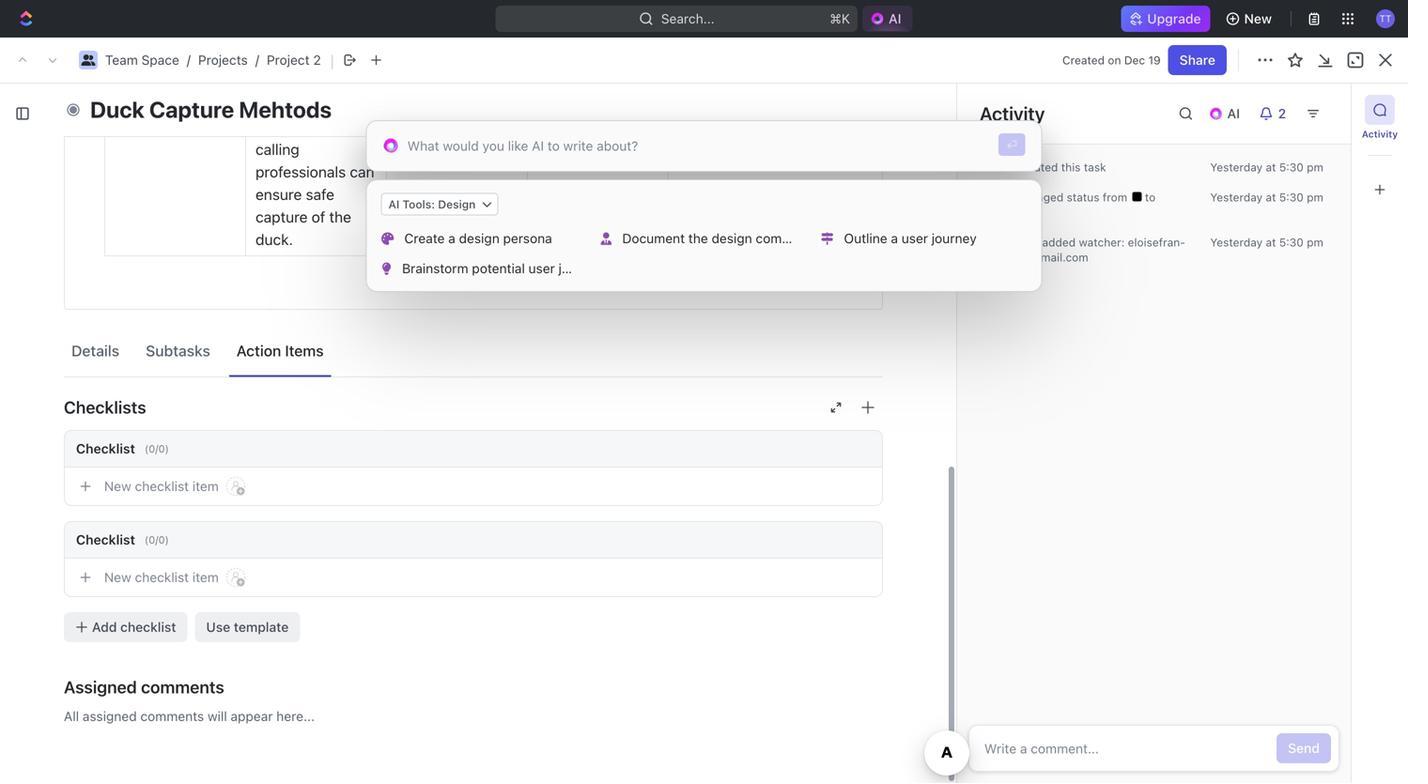 Task type: vqa. For each thing, say whether or not it's contained in the screenshot.
this weekend
no



Task type: describe. For each thing, give the bounding box(es) containing it.
action items
[[237, 342, 324, 360]]

you created this task
[[995, 161, 1107, 174]]

create a design persona
[[405, 231, 552, 246]]

all
[[64, 709, 79, 725]]

lightbulb image
[[382, 263, 391, 275]]

project inside team space / projects / project 2 |
[[267, 52, 310, 68]]

this
[[1062, 161, 1081, 174]]

ai tools: design
[[389, 198, 476, 211]]

assigned
[[64, 678, 137, 698]]

capture
[[149, 96, 234, 123]]

to for to to do
[[1146, 191, 1156, 204]]

projects inside team space / projects / project 2 |
[[198, 52, 248, 68]]

dec
[[1125, 54, 1146, 67]]

calling
[[256, 141, 300, 158]]

2 pm from the top
[[1308, 191, 1324, 204]]

projects inside "link"
[[148, 52, 198, 68]]

design for a
[[459, 231, 500, 246]]

0 horizontal spatial user group image
[[18, 55, 29, 65]]

1 (0/0) from the top
[[145, 443, 169, 455]]

to for to do
[[70, 446, 85, 459]]

calling
[[115, 73, 165, 91]]

journeys
[[559, 261, 610, 276]]

hide button
[[687, 217, 727, 239]]

details button
[[64, 334, 127, 368]]

appear
[[231, 709, 273, 725]]

upgrade
[[1148, 11, 1202, 26]]

potential
[[472, 261, 525, 276]]

document
[[623, 231, 685, 246]]

add up 'task 1' link
[[226, 266, 247, 280]]

contact
[[397, 118, 448, 136]]

2 share button from the left
[[1171, 45, 1230, 75]]

1 vertical spatial do
[[88, 446, 105, 459]]

2 horizontal spatial add task
[[1273, 121, 1330, 136]]

checklists button
[[64, 385, 884, 430]]

task down task 1
[[98, 360, 126, 375]]

items
[[285, 342, 324, 360]]

1 horizontal spatial the
[[329, 208, 351, 226]]

ai tools: design button
[[381, 193, 498, 216]]

brainstorm
[[402, 261, 469, 276]]

calendar link
[[195, 169, 254, 195]]

1 share button from the left
[[1169, 45, 1228, 75]]

team space link up calling
[[105, 52, 179, 68]]

watcher:
[[1079, 236, 1125, 249]]

project 2 link up above
[[267, 52, 321, 68]]

details
[[71, 342, 119, 360]]

checklist inside button
[[120, 620, 176, 635]]

send
[[1289, 741, 1321, 757]]

the for if
[[268, 73, 290, 91]]

changed status from
[[1015, 191, 1131, 204]]

1 checklist from the top
[[76, 441, 135, 457]]

a local animal rescue center's contact information.
[[397, 73, 506, 158]]

yesterday at 5:30 pm for added watcher:
[[1211, 236, 1324, 249]]

2 vertical spatial add task button
[[89, 390, 161, 412]]

project up if
[[237, 52, 282, 68]]

status
[[1067, 191, 1100, 204]]

⌘k
[[830, 11, 851, 26]]

projects link up calling
[[125, 49, 203, 71]]

0 vertical spatial checklist
[[135, 479, 189, 494]]

use template button
[[195, 613, 300, 643]]

you
[[995, 161, 1015, 174]]

here...
[[277, 709, 315, 725]]

if
[[256, 73, 265, 91]]

2 (0/0) from the top
[[145, 534, 169, 547]]

action
[[237, 342, 281, 360]]

duck capture mehtods
[[90, 96, 332, 123]]

team space link up the duck at the top left of the page
[[11, 49, 114, 71]]

task 1
[[98, 327, 136, 343]]

professionals
[[256, 163, 346, 181]]

search
[[1111, 174, 1154, 190]]

brainstorm potential user journeys button
[[375, 254, 610, 284]]

created
[[1018, 161, 1059, 174]]

professional
[[115, 95, 205, 113]]

1 vertical spatial add task
[[226, 266, 275, 280]]

at for created this task
[[1267, 161, 1277, 174]]

changed
[[1018, 191, 1064, 204]]

created
[[1063, 54, 1105, 67]]

duck
[[90, 96, 145, 123]]

ai tools: design button
[[381, 193, 498, 216]]

team space / projects / project 2 |
[[105, 51, 334, 70]]

customize
[[1249, 174, 1315, 190]]

a for outline
[[891, 231, 899, 246]]

high
[[572, 73, 604, 91]]

safe
[[306, 186, 335, 203]]

0 horizontal spatial project 2
[[45, 112, 157, 143]]

use template
[[206, 620, 289, 635]]

add inside "add checklist" button
[[92, 620, 117, 635]]

rescue
[[397, 95, 443, 113]]

clickbot
[[995, 236, 1040, 249]]

⏎ button
[[999, 133, 1026, 156]]

automations
[[1248, 52, 1326, 68]]

upgrade link
[[1122, 6, 1211, 32]]

added
[[1043, 236, 1076, 249]]

0 vertical spatial add task button
[[1262, 114, 1341, 144]]

3 / from the left
[[206, 52, 210, 68]]

a for create
[[449, 231, 456, 246]]

task down task 2
[[126, 393, 153, 409]]

to to do
[[1007, 191, 1156, 219]]

share for 2nd the share button from right
[[1180, 52, 1216, 68]]

task down duck.
[[251, 266, 275, 280]]

space for team space / projects / project 2 |
[[142, 52, 179, 68]]

19
[[1149, 54, 1161, 67]]

new inside button
[[1245, 11, 1273, 26]]

gantt link
[[354, 169, 392, 195]]

if the above methods are unsuccessful, calling professionals can ensure safe capture of the duck.
[[256, 73, 379, 249]]

are
[[320, 95, 341, 113]]

5:30 for created this task
[[1280, 161, 1304, 174]]

1 new checklist item from the top
[[104, 479, 219, 494]]

document the design component button
[[594, 224, 825, 254]]

0 vertical spatial project 2
[[237, 52, 293, 68]]

yesterday for added watcher:
[[1211, 236, 1263, 249]]

ensure
[[256, 186, 302, 203]]

2 new checklist item from the top
[[104, 570, 219, 586]]

task 2 link
[[93, 354, 370, 382]]



Task type: locate. For each thing, give the bounding box(es) containing it.
assignees button
[[479, 217, 566, 239]]

0 vertical spatial item
[[193, 479, 219, 494]]

2 vertical spatial to
[[70, 446, 85, 459]]

projects
[[148, 52, 198, 68], [198, 52, 248, 68]]

1 horizontal spatial user group image
[[81, 55, 95, 66]]

2 / from the left
[[187, 52, 191, 68]]

2 vertical spatial yesterday
[[1211, 236, 1263, 249]]

document the design component
[[623, 231, 825, 246]]

project 2 down calling
[[45, 112, 157, 143]]

outline a user journey button
[[814, 224, 1031, 254]]

add up assigned
[[92, 620, 117, 635]]

1 yesterday from the top
[[1211, 161, 1263, 174]]

create
[[405, 231, 445, 246]]

to down search at top right
[[1146, 191, 1156, 204]]

1 vertical spatial yesterday at 5:30 pm
[[1211, 191, 1324, 204]]

user tie image
[[601, 232, 612, 245]]

do left 4
[[88, 446, 105, 459]]

1 horizontal spatial do
[[1026, 206, 1041, 219]]

0 vertical spatial activity
[[980, 102, 1046, 125]]

add up customize
[[1273, 121, 1298, 136]]

user
[[902, 231, 929, 246], [529, 261, 555, 276]]

the for document
[[689, 231, 708, 246]]

component
[[756, 231, 825, 246]]

1 vertical spatial yesterday
[[1211, 191, 1263, 204]]

1 team from the left
[[35, 52, 67, 68]]

space inside team space / projects / project 2 |
[[142, 52, 179, 68]]

0 vertical spatial new checklist item
[[104, 479, 219, 494]]

services
[[115, 118, 178, 136]]

palette image
[[381, 232, 394, 245]]

new down 4
[[104, 479, 131, 494]]

|
[[331, 51, 334, 70]]

design up "brainstorm potential user journeys" button
[[459, 231, 500, 246]]

task sidebar content section
[[957, 84, 1352, 784]]

space up calling
[[142, 52, 179, 68]]

a right the create
[[449, 231, 456, 246]]

2 share from the left
[[1182, 52, 1219, 68]]

0 vertical spatial at
[[1267, 161, 1277, 174]]

above
[[294, 73, 336, 91]]

yesterday at 5:30 pm for created this task
[[1211, 161, 1324, 174]]

(0/0) up add checklist
[[145, 534, 169, 547]]

task 2
[[98, 360, 138, 375]]

checklist
[[76, 441, 135, 457], [76, 532, 135, 548]]

subtasks
[[146, 342, 210, 360]]

2 projects from the left
[[198, 52, 248, 68]]

the inside 'button'
[[689, 231, 708, 246]]

1 vertical spatial activity
[[1363, 129, 1399, 140]]

add task button down duck.
[[203, 262, 283, 284]]

2 team from the left
[[105, 52, 138, 68]]

2 vertical spatial 5:30
[[1280, 236, 1304, 249]]

0 vertical spatial checklist (0/0)
[[76, 441, 169, 457]]

add task down duck.
[[226, 266, 275, 280]]

1 vertical spatial the
[[329, 208, 351, 226]]

5:30 for added watcher:
[[1280, 236, 1304, 249]]

1 horizontal spatial add task
[[226, 266, 275, 280]]

pm
[[1308, 161, 1324, 174], [1308, 191, 1324, 204], [1308, 236, 1324, 249]]

mehtods
[[239, 96, 332, 123]]

2 vertical spatial checklist
[[120, 620, 176, 635]]

eloisefran
[[1128, 236, 1186, 249]]

0 vertical spatial add task
[[1273, 121, 1330, 136]]

1 horizontal spatial design
[[712, 231, 753, 246]]

action items button
[[229, 334, 331, 368]]

checklists
[[64, 398, 146, 418]]

table
[[289, 174, 323, 190]]

at for added watcher:
[[1267, 236, 1277, 249]]

Search tasks... text field
[[1175, 214, 1363, 242]]

to do
[[70, 446, 105, 459]]

0 horizontal spatial user
[[529, 261, 555, 276]]

1 horizontal spatial team
[[105, 52, 138, 68]]

1 vertical spatial 5:30
[[1280, 191, 1304, 204]]

tools:
[[403, 198, 435, 211]]

1 vertical spatial project 2
[[45, 112, 157, 143]]

add task down task 2
[[98, 393, 153, 409]]

0 horizontal spatial activity
[[980, 102, 1046, 125]]

projects link
[[125, 49, 203, 71], [198, 52, 248, 68]]

task
[[1084, 161, 1107, 174]]

1 vertical spatial pm
[[1308, 191, 1324, 204]]

user for potential
[[529, 261, 555, 276]]

duck.
[[256, 231, 293, 249]]

2 a from the left
[[891, 231, 899, 246]]

task up customize
[[1301, 121, 1330, 136]]

0 horizontal spatial a
[[449, 231, 456, 246]]

1 vertical spatial user
[[529, 261, 555, 276]]

0 vertical spatial pm
[[1308, 161, 1324, 174]]

project 2 link up if
[[214, 49, 298, 71]]

outline a user journey
[[844, 231, 977, 246]]

new checklist item down 4
[[104, 479, 219, 494]]

checklist down 'checklists'
[[76, 441, 135, 457]]

calling professional services
[[115, 73, 209, 136]]

signs post image
[[821, 232, 834, 245]]

comments up all assigned comments will appear here...
[[141, 678, 224, 698]]

user down persona
[[529, 261, 555, 276]]

2 yesterday at 5:30 pm from the top
[[1211, 191, 1324, 204]]

2 yesterday from the top
[[1211, 191, 1263, 204]]

2 5:30 from the top
[[1280, 191, 1304, 204]]

capture
[[256, 208, 308, 226]]

animal
[[446, 73, 490, 91]]

template
[[234, 620, 289, 635]]

0 vertical spatial user
[[902, 231, 929, 246]]

/ up duck capture mehtods
[[206, 52, 210, 68]]

information.
[[397, 141, 478, 158]]

to
[[1146, 191, 1156, 204], [1010, 206, 1023, 219], [70, 446, 85, 459]]

1 horizontal spatial space
[[142, 52, 179, 68]]

project down team space
[[45, 112, 130, 143]]

to down 'checklists'
[[70, 446, 85, 459]]

add task button down task 2
[[89, 390, 161, 412]]

1 vertical spatial comments
[[140, 709, 204, 725]]

1 a from the left
[[449, 231, 456, 246]]

2 inside team space / projects / project 2 |
[[313, 52, 321, 68]]

2 design from the left
[[712, 231, 753, 246]]

projects link up duck capture mehtods
[[198, 52, 248, 68]]

create a design persona button
[[375, 224, 591, 254]]

0 vertical spatial yesterday
[[1211, 161, 1263, 174]]

2 vertical spatial the
[[689, 231, 708, 246]]

design left component
[[712, 231, 753, 246]]

new up automations
[[1245, 11, 1273, 26]]

1 horizontal spatial to
[[1010, 206, 1023, 219]]

4
[[127, 446, 134, 459]]

ai
[[389, 198, 400, 211]]

assigned
[[83, 709, 137, 725]]

at down customize button
[[1267, 236, 1277, 249]]

activity inside task sidebar content "section"
[[980, 102, 1046, 125]]

1 vertical spatial at
[[1267, 191, 1277, 204]]

1
[[130, 327, 136, 343]]

1 vertical spatial item
[[193, 570, 219, 586]]

1 vertical spatial (0/0)
[[145, 534, 169, 547]]

0 horizontal spatial to
[[70, 446, 85, 459]]

2 horizontal spatial to
[[1146, 191, 1156, 204]]

task 1 link
[[93, 321, 370, 349]]

1 checklist (0/0) from the top
[[76, 441, 169, 457]]

checklist (0/0)
[[76, 441, 169, 457], [76, 532, 169, 548]]

the right if
[[268, 73, 290, 91]]

space for team space
[[71, 52, 109, 68]]

1 vertical spatial new
[[104, 479, 131, 494]]

new up "add checklist" button
[[104, 570, 131, 586]]

2 horizontal spatial the
[[689, 231, 708, 246]]

1 item from the top
[[193, 479, 219, 494]]

of
[[312, 208, 325, 226]]

hide
[[694, 221, 720, 235]]

1 share from the left
[[1180, 52, 1216, 68]]

1 projects from the left
[[148, 52, 198, 68]]

add checklist
[[92, 620, 176, 635]]

yesterday for created this task
[[1211, 161, 1263, 174]]

design
[[438, 198, 476, 211]]

What would you like AI to write about? text field
[[408, 136, 982, 156]]

comments down assigned comments
[[140, 709, 204, 725]]

1 horizontal spatial a
[[891, 231, 899, 246]]

user group image up the duck at the top left of the page
[[81, 55, 95, 66]]

design for the
[[712, 231, 753, 246]]

checklist down to do
[[76, 532, 135, 548]]

yesterday at 5:30 pm down customize
[[1211, 191, 1324, 204]]

calendar
[[198, 174, 254, 190]]

very high
[[538, 73, 604, 91]]

1 horizontal spatial add task button
[[203, 262, 283, 284]]

can
[[350, 163, 375, 181]]

team inside team space / projects / project 2 |
[[105, 52, 138, 68]]

cis23@gmail.com
[[995, 236, 1186, 264]]

0 horizontal spatial the
[[268, 73, 290, 91]]

add down task 2
[[98, 393, 122, 409]]

⏎
[[1007, 138, 1018, 151]]

2 vertical spatial add task
[[98, 393, 153, 409]]

4 / from the left
[[255, 52, 259, 68]]

design inside button
[[459, 231, 500, 246]]

task
[[1301, 121, 1330, 136], [251, 266, 275, 280], [98, 327, 126, 343], [98, 360, 126, 375], [126, 393, 153, 409]]

design
[[459, 231, 500, 246], [712, 231, 753, 246]]

2 vertical spatial new
[[104, 570, 131, 586]]

3 5:30 from the top
[[1280, 236, 1304, 249]]

/ up capture
[[187, 52, 191, 68]]

0 horizontal spatial space
[[71, 52, 109, 68]]

the right of
[[329, 208, 351, 226]]

project
[[237, 52, 282, 68], [267, 52, 310, 68], [45, 112, 130, 143]]

1 horizontal spatial user
[[902, 231, 929, 246]]

2 checklist (0/0) from the top
[[76, 532, 169, 548]]

2 space from the left
[[142, 52, 179, 68]]

1 vertical spatial checklist
[[76, 532, 135, 548]]

table link
[[285, 169, 323, 195]]

add task
[[1273, 121, 1330, 136], [226, 266, 275, 280], [98, 393, 153, 409]]

new checklist item up add checklist
[[104, 570, 219, 586]]

1 vertical spatial to
[[1010, 206, 1023, 219]]

2 checklist from the top
[[76, 532, 135, 548]]

subtasks button
[[138, 334, 218, 368]]

user group image left team space
[[18, 55, 29, 65]]

0 horizontal spatial design
[[459, 231, 500, 246]]

projects up calling
[[148, 52, 198, 68]]

0 vertical spatial comments
[[141, 678, 224, 698]]

methods
[[256, 95, 316, 113]]

do inside to to do
[[1026, 206, 1041, 219]]

team space
[[35, 52, 109, 68]]

projects up duck capture mehtods
[[198, 52, 248, 68]]

(0/0) right 4
[[145, 443, 169, 455]]

1 vertical spatial checklist (0/0)
[[76, 532, 169, 548]]

0 vertical spatial do
[[1026, 206, 1041, 219]]

/ up if
[[255, 52, 259, 68]]

task sidebar navigation tab list
[[1360, 95, 1401, 205]]

share for 1st the share button from the right
[[1182, 52, 1219, 68]]

1 vertical spatial checklist
[[135, 570, 189, 586]]

the right the document
[[689, 231, 708, 246]]

yesterday at 5:30 pm
[[1211, 161, 1324, 174], [1211, 191, 1324, 204], [1211, 236, 1324, 249]]

share
[[1180, 52, 1216, 68], [1182, 52, 1219, 68]]

1 vertical spatial add task button
[[203, 262, 283, 284]]

3 yesterday from the top
[[1211, 236, 1263, 249]]

space
[[71, 52, 109, 68], [142, 52, 179, 68]]

at down customize
[[1267, 191, 1277, 204]]

at up customize
[[1267, 161, 1277, 174]]

add checklist button
[[64, 613, 188, 643]]

from
[[1103, 191, 1128, 204]]

1 / from the left
[[117, 52, 121, 68]]

checklist (0/0) down 'checklists'
[[76, 441, 169, 457]]

to down the changed
[[1010, 206, 1023, 219]]

add task button up customize
[[1262, 114, 1341, 144]]

very
[[538, 73, 568, 91]]

project 2 up if
[[237, 52, 293, 68]]

comments
[[141, 678, 224, 698], [140, 709, 204, 725]]

journey
[[932, 231, 977, 246]]

user left journey
[[902, 231, 929, 246]]

activity inside task sidebar navigation tab list
[[1363, 129, 1399, 140]]

project up above
[[267, 52, 310, 68]]

user for a
[[902, 231, 929, 246]]

comments inside dropdown button
[[141, 678, 224, 698]]

0 vertical spatial 5:30
[[1280, 161, 1304, 174]]

1 design from the left
[[459, 231, 500, 246]]

2 item from the top
[[193, 570, 219, 586]]

yesterday up search tasks... text field
[[1211, 191, 1263, 204]]

0 vertical spatial new
[[1245, 11, 1273, 26]]

yesterday down customize button
[[1211, 236, 1263, 249]]

0 vertical spatial (0/0)
[[145, 443, 169, 455]]

at
[[1267, 161, 1277, 174], [1267, 191, 1277, 204], [1267, 236, 1277, 249]]

team for team space / projects / project 2 |
[[105, 52, 138, 68]]

space up the duck at the top left of the page
[[71, 52, 109, 68]]

brainstorm potential user journeys
[[402, 261, 610, 276]]

item
[[193, 479, 219, 494], [193, 570, 219, 586]]

task left 1
[[98, 327, 126, 343]]

send button
[[1277, 734, 1332, 764]]

team space link
[[11, 49, 114, 71], [105, 52, 179, 68]]

yesterday at 5:30 pm up customize
[[1211, 161, 1324, 174]]

1 at from the top
[[1267, 161, 1277, 174]]

1 space from the left
[[71, 52, 109, 68]]

local
[[410, 73, 442, 91]]

2 at from the top
[[1267, 191, 1277, 204]]

0 horizontal spatial add task
[[98, 393, 153, 409]]

0 horizontal spatial add task button
[[89, 390, 161, 412]]

a right outline
[[891, 231, 899, 246]]

2 vertical spatial at
[[1267, 236, 1277, 249]]

0 vertical spatial checklist
[[76, 441, 135, 457]]

1 horizontal spatial activity
[[1363, 129, 1399, 140]]

/ up calling
[[117, 52, 121, 68]]

0 vertical spatial the
[[268, 73, 290, 91]]

yesterday up customize
[[1211, 161, 1263, 174]]

0 vertical spatial to
[[1146, 191, 1156, 204]]

search button
[[1087, 169, 1160, 195]]

2 vertical spatial yesterday at 5:30 pm
[[1211, 236, 1324, 249]]

pm for added watcher:
[[1308, 236, 1324, 249]]

1 horizontal spatial project 2
[[237, 52, 293, 68]]

new button
[[1219, 4, 1284, 34]]

1 5:30 from the top
[[1280, 161, 1304, 174]]

design inside 'button'
[[712, 231, 753, 246]]

team for team space
[[35, 52, 67, 68]]

checklist (0/0) up "add checklist" button
[[76, 532, 169, 548]]

0 horizontal spatial team
[[35, 52, 67, 68]]

user group image
[[81, 55, 95, 66], [18, 55, 29, 65]]

1 yesterday at 5:30 pm from the top
[[1211, 161, 1324, 174]]

checklist
[[135, 479, 189, 494], [135, 570, 189, 586], [120, 620, 176, 635]]

2 vertical spatial pm
[[1308, 236, 1324, 249]]

yesterday at 5:30 pm down customize button
[[1211, 236, 1324, 249]]

persona
[[503, 231, 552, 246]]

3 at from the top
[[1267, 236, 1277, 249]]

1 pm from the top
[[1308, 161, 1324, 174]]

unsuccessful,
[[256, 118, 350, 136]]

2 horizontal spatial add task button
[[1262, 114, 1341, 144]]

share button
[[1169, 45, 1228, 75], [1171, 45, 1230, 75]]

1 vertical spatial new checklist item
[[104, 570, 219, 586]]

pm for created this task
[[1308, 161, 1324, 174]]

add task up customize
[[1273, 121, 1330, 136]]

0 vertical spatial yesterday at 5:30 pm
[[1211, 161, 1324, 174]]

3 pm from the top
[[1308, 236, 1324, 249]]

do down the changed
[[1026, 206, 1041, 219]]

0 horizontal spatial do
[[88, 446, 105, 459]]

3 yesterday at 5:30 pm from the top
[[1211, 236, 1324, 249]]



